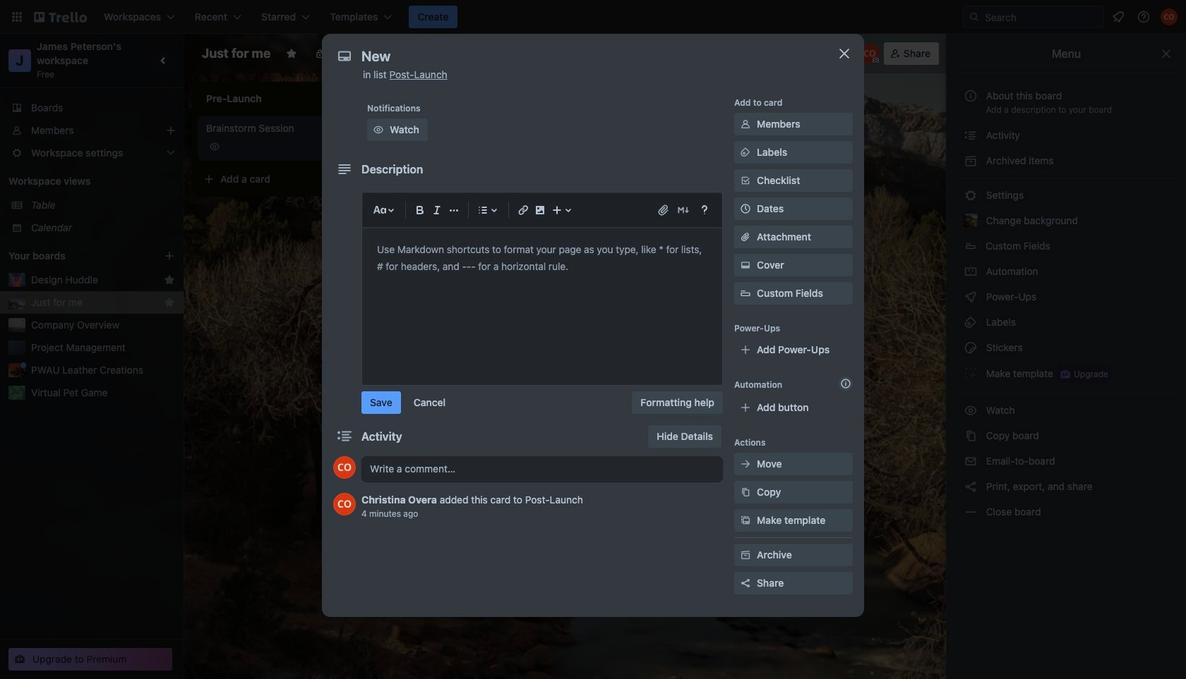 Task type: describe. For each thing, give the bounding box(es) containing it.
add board image
[[164, 251, 175, 262]]

text formatting group
[[412, 202, 462, 219]]

Board name text field
[[195, 42, 278, 65]]

your boards with 6 items element
[[8, 248, 143, 265]]

search image
[[969, 11, 980, 23]]

2 starred icon image from the top
[[164, 297, 175, 309]]

link ⌘k image
[[515, 202, 532, 219]]

Search field
[[980, 7, 1103, 27]]

create from template… image
[[361, 174, 373, 185]]

0 notifications image
[[1110, 8, 1127, 25]]

close dialog image
[[836, 45, 853, 62]]

board image
[[384, 47, 395, 59]]

italic ⌘i image
[[429, 202, 445, 219]]

Write a comment text field
[[361, 457, 723, 482]]

lists image
[[474, 202, 491, 219]]



Task type: vqa. For each thing, say whether or not it's contained in the screenshot.
COLOR: PINK, TITLE: "GOAL" Element
no



Task type: locate. For each thing, give the bounding box(es) containing it.
christina overa (christinaovera) image
[[1161, 8, 1178, 25], [860, 44, 880, 64], [333, 457, 356, 479], [333, 493, 356, 516]]

open help dialog image
[[696, 202, 713, 219]]

open information menu image
[[1137, 10, 1151, 24]]

image image
[[532, 202, 549, 219]]

attach and insert link image
[[657, 203, 671, 217]]

bold ⌘b image
[[412, 202, 429, 219]]

star or unstar board image
[[286, 48, 297, 59]]

0 vertical spatial starred icon image
[[164, 275, 175, 286]]

sm image
[[710, 42, 730, 62], [964, 128, 978, 143], [738, 145, 753, 160], [964, 189, 978, 203], [738, 258, 753, 273], [964, 290, 978, 304], [964, 316, 978, 330], [964, 341, 978, 355], [964, 366, 978, 381], [964, 404, 978, 418], [964, 429, 978, 443], [964, 480, 978, 494]]

text styles image
[[371, 202, 388, 219]]

editor toolbar
[[369, 199, 716, 222]]

1 vertical spatial starred icon image
[[164, 297, 175, 309]]

starred icon image
[[164, 275, 175, 286], [164, 297, 175, 309]]

None text field
[[354, 44, 820, 69]]

view markdown image
[[676, 203, 690, 217]]

primary element
[[0, 0, 1186, 34]]

more formatting image
[[445, 202, 462, 219]]

Main content area, start typing to enter text. text field
[[377, 241, 707, 275]]

sm image
[[738, 117, 753, 131], [371, 123, 385, 137], [964, 154, 978, 168], [964, 265, 978, 279], [964, 455, 978, 469], [738, 457, 753, 472], [738, 486, 753, 500], [964, 505, 978, 520], [738, 514, 753, 528], [738, 549, 753, 563]]

1 starred icon image from the top
[[164, 275, 175, 286]]



